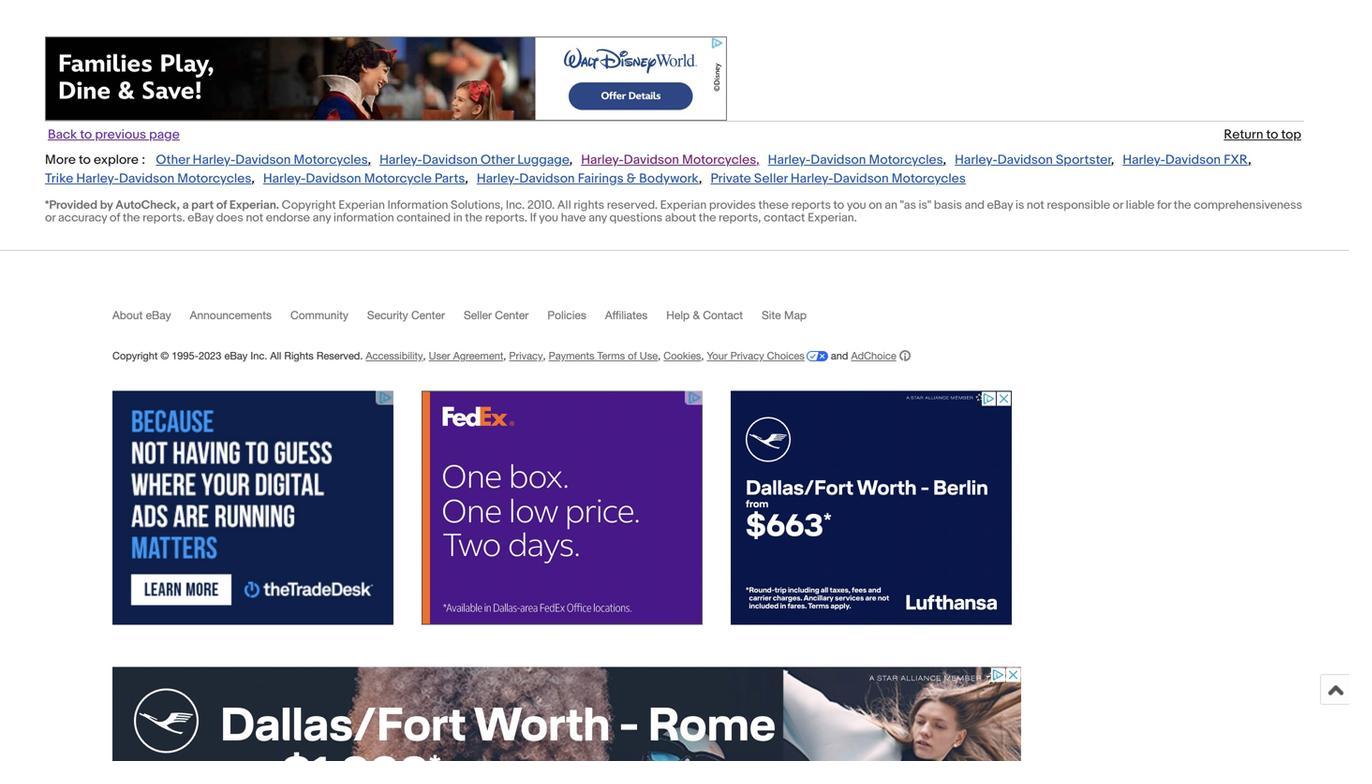 Task type: locate. For each thing, give the bounding box(es) containing it.
the right for
[[1174, 198, 1191, 213]]

security
[[367, 309, 408, 322]]

of right accuracy
[[110, 211, 120, 226]]

you
[[847, 198, 866, 213], [539, 211, 558, 226]]

about ebay
[[112, 309, 171, 322]]

0 horizontal spatial copyright
[[112, 350, 158, 362]]

center for security center
[[411, 309, 445, 322]]

parts
[[435, 171, 465, 187]]

not
[[1027, 198, 1044, 213], [246, 211, 263, 226]]

to for return
[[1266, 127, 1278, 143]]

©
[[161, 350, 169, 362]]

1 vertical spatial seller
[[464, 309, 492, 322]]

does
[[216, 211, 243, 226]]

1 horizontal spatial not
[[1027, 198, 1044, 213]]

of
[[216, 198, 227, 213], [110, 211, 120, 226], [628, 350, 637, 362]]

center
[[411, 309, 445, 322], [495, 309, 529, 322]]

1 horizontal spatial other
[[481, 152, 514, 168]]

and right basis in the top right of the page
[[965, 198, 985, 213]]

about ebay link
[[112, 309, 190, 330]]

harley- up fairings at left
[[581, 152, 624, 168]]

davidson up is
[[998, 152, 1053, 168]]

0 vertical spatial &
[[627, 171, 636, 187]]

seller up these
[[754, 171, 788, 187]]

reports. left if
[[485, 211, 527, 226]]

have
[[561, 211, 586, 226]]

0 horizontal spatial &
[[627, 171, 636, 187]]

seller up agreement
[[464, 309, 492, 322]]

of inside the copyright experian information solutions, inc. 2010. all rights reserved. experian provides these reports to you on an "as is" basis and ebay is not responsible or liable for the comprehensiveness or accuracy of the reports. ebay does not endorse any information contained in the reports. if you have any questions about the reports, contact experian.
[[110, 211, 120, 226]]

0 vertical spatial and
[[965, 198, 985, 213]]

1 horizontal spatial &
[[693, 309, 700, 322]]

and
[[965, 198, 985, 213], [831, 350, 848, 362]]

of inside footer
[[628, 350, 637, 362]]

all
[[557, 198, 571, 213], [270, 350, 281, 362]]

1 vertical spatial copyright
[[112, 350, 158, 362]]

to for more
[[79, 152, 91, 168]]

of right "part"
[[216, 198, 227, 213]]

copyright left ©
[[112, 350, 158, 362]]

seller center
[[464, 309, 529, 322]]

harley- up basis in the top right of the page
[[955, 152, 998, 168]]

endorse
[[266, 211, 310, 226]]

motorcycles up "part"
[[177, 171, 251, 187]]

privacy right your at right
[[730, 350, 764, 362]]

1 horizontal spatial experian
[[660, 198, 707, 213]]

0 horizontal spatial or
[[45, 211, 56, 226]]

0 horizontal spatial other
[[156, 152, 190, 168]]

to left the top
[[1266, 127, 1278, 143]]

user agreement link
[[429, 350, 503, 362]]

of left use
[[628, 350, 637, 362]]

to down private seller harley-davidson motorcycles "link"
[[833, 198, 844, 213]]

other left the luggage
[[481, 152, 514, 168]]

1 horizontal spatial any
[[589, 211, 607, 226]]

harley- up motorcycle
[[380, 152, 422, 168]]

1 reports. from the left
[[143, 211, 185, 226]]

1 vertical spatial and
[[831, 350, 848, 362]]

1 horizontal spatial and
[[965, 198, 985, 213]]

2023
[[199, 350, 222, 362]]

2 experian from the left
[[660, 198, 707, 213]]

0 horizontal spatial experian
[[338, 198, 385, 213]]

adchoice
[[851, 350, 896, 362]]

davidson down the luggage
[[519, 171, 575, 187]]

policies link
[[547, 309, 605, 330]]

2 reports. from the left
[[485, 211, 527, 226]]

other down 'page' at the left top of page
[[156, 152, 190, 168]]

inc. left rights
[[251, 350, 267, 362]]

back to previous page
[[48, 127, 180, 143]]

center right security
[[411, 309, 445, 322]]

1 horizontal spatial all
[[557, 198, 571, 213]]

2 any from the left
[[589, 211, 607, 226]]

or
[[1113, 198, 1123, 213], [45, 211, 56, 226]]

security center
[[367, 309, 445, 322]]

copyright for experian
[[282, 198, 336, 213]]

harley- up reports
[[791, 171, 833, 187]]

the
[[1174, 198, 1191, 213], [123, 211, 140, 226], [465, 211, 482, 226], [699, 211, 716, 226]]

davidson up parts at left
[[422, 152, 478, 168]]

0 horizontal spatial inc.
[[251, 350, 267, 362]]

copyright inside the copyright experian information solutions, inc. 2010. all rights reserved. experian provides these reports to you on an "as is" basis and ebay is not responsible or liable for the comprehensiveness or accuracy of the reports. ebay does not endorse any information contained in the reports. if you have any questions about the reports, contact experian.
[[282, 198, 336, 213]]

all right '2010.'
[[557, 198, 571, 213]]

provides
[[709, 198, 756, 213]]

experian. down private seller harley-davidson motorcycles "link"
[[808, 211, 857, 226]]

copyright right does
[[282, 198, 336, 213]]

1 center from the left
[[411, 309, 445, 322]]

0 horizontal spatial privacy
[[509, 350, 543, 362]]

help & contact link
[[666, 309, 762, 330]]

reports.
[[143, 211, 185, 226], [485, 211, 527, 226]]

inc. left if
[[506, 198, 525, 213]]

back to previous page link
[[45, 127, 182, 143]]

cookies
[[664, 350, 701, 362]]

0 horizontal spatial all
[[270, 350, 281, 362]]

privacy link
[[509, 350, 543, 362]]

footer
[[0, 250, 1349, 762]]

experian
[[338, 198, 385, 213], [660, 198, 707, 213]]

page
[[149, 127, 180, 143]]

center up the privacy link
[[495, 309, 529, 322]]

return
[[1224, 127, 1263, 143]]

1 horizontal spatial center
[[495, 309, 529, 322]]

0 horizontal spatial center
[[411, 309, 445, 322]]

liable
[[1126, 198, 1155, 213]]

comprehensiveness
[[1194, 198, 1302, 213]]

1 vertical spatial &
[[693, 309, 700, 322]]

contact
[[764, 211, 805, 226]]

2 center from the left
[[495, 309, 529, 322]]

harley- up endorse
[[263, 171, 306, 187]]

2 privacy from the left
[[730, 350, 764, 362]]

explore
[[94, 152, 139, 168]]

0 vertical spatial inc.
[[506, 198, 525, 213]]

ebay left does
[[188, 211, 213, 226]]

to right back
[[80, 127, 92, 143]]

all inside the copyright experian information solutions, inc. 2010. all rights reserved. experian provides these reports to you on an "as is" basis and ebay is not responsible or liable for the comprehensiveness or accuracy of the reports. ebay does not endorse any information contained in the reports. if you have any questions about the reports, contact experian.
[[557, 198, 571, 213]]

experian. right "part"
[[229, 198, 279, 213]]

footer containing about ebay
[[0, 250, 1349, 762]]

davidson
[[235, 152, 291, 168], [422, 152, 478, 168], [624, 152, 679, 168], [811, 152, 866, 168], [998, 152, 1053, 168], [1165, 152, 1221, 168], [119, 171, 174, 187], [306, 171, 361, 187], [519, 171, 575, 187], [833, 171, 889, 187]]

more to explore :
[[45, 152, 145, 168]]

and inside the copyright experian information solutions, inc. 2010. all rights reserved. experian provides these reports to you on an "as is" basis and ebay is not responsible or liable for the comprehensiveness or accuracy of the reports. ebay does not endorse any information contained in the reports. if you have any questions about the reports, contact experian.
[[965, 198, 985, 213]]

your
[[707, 350, 728, 362]]

"as
[[900, 198, 916, 213]]

0 horizontal spatial any
[[313, 211, 331, 226]]

to right more
[[79, 152, 91, 168]]

:
[[142, 152, 145, 168]]

any
[[313, 211, 331, 226], [589, 211, 607, 226]]

1995-
[[172, 350, 199, 362]]

a
[[182, 198, 189, 213]]

0 horizontal spatial of
[[110, 211, 120, 226]]

1 horizontal spatial inc.
[[506, 198, 525, 213]]

0 vertical spatial all
[[557, 198, 571, 213]]

in
[[453, 211, 462, 226]]

1 horizontal spatial experian.
[[808, 211, 857, 226]]

davidson up on
[[833, 171, 889, 187]]

reports. left "part"
[[143, 211, 185, 226]]

or left liable
[[1113, 198, 1123, 213]]

to
[[80, 127, 92, 143], [1266, 127, 1278, 143], [79, 152, 91, 168], [833, 198, 844, 213]]

1 horizontal spatial or
[[1113, 198, 1123, 213]]

ebay right about
[[146, 309, 171, 322]]

luggage
[[517, 152, 569, 168]]

experian down motorcycle
[[338, 198, 385, 213]]

1 horizontal spatial seller
[[754, 171, 788, 187]]

ebay right 2023
[[224, 350, 248, 362]]

1 horizontal spatial you
[[847, 198, 866, 213]]

harley-
[[193, 152, 235, 168], [380, 152, 422, 168], [581, 152, 624, 168], [768, 152, 811, 168], [955, 152, 998, 168], [1123, 152, 1165, 168], [76, 171, 119, 187], [263, 171, 306, 187], [477, 171, 519, 187], [791, 171, 833, 187]]

1 vertical spatial inc.
[[251, 350, 267, 362]]

affiliates
[[605, 309, 648, 322]]

and left the adchoice
[[831, 350, 848, 362]]

you right if
[[539, 211, 558, 226]]

all left rights
[[270, 350, 281, 362]]

accessibility link
[[366, 350, 423, 362]]

not right is
[[1027, 198, 1044, 213]]

1 vertical spatial all
[[270, 350, 281, 362]]

& up reserved.
[[627, 171, 636, 187]]

1 horizontal spatial of
[[216, 198, 227, 213]]

motorcycles up is"
[[892, 171, 966, 187]]

motorcycles up information
[[294, 152, 368, 168]]

1 horizontal spatial reports.
[[485, 211, 527, 226]]

any right endorse
[[313, 211, 331, 226]]

privacy down seller center link
[[509, 350, 543, 362]]

you left on
[[847, 198, 866, 213]]

1 horizontal spatial copyright
[[282, 198, 336, 213]]

davidson up endorse
[[235, 152, 291, 168]]

use
[[640, 350, 658, 362]]

not right does
[[246, 211, 263, 226]]

or left accuracy
[[45, 211, 56, 226]]

0 vertical spatial copyright
[[282, 198, 336, 213]]

map
[[784, 309, 807, 322]]

1 horizontal spatial privacy
[[730, 350, 764, 362]]

0 horizontal spatial reports.
[[143, 211, 185, 226]]

quick links navigation
[[45, 121, 1304, 144]]

1 any from the left
[[313, 211, 331, 226]]

0 horizontal spatial seller
[[464, 309, 492, 322]]

for
[[1157, 198, 1171, 213]]

experian down bodywork
[[660, 198, 707, 213]]

copyright
[[282, 198, 336, 213], [112, 350, 158, 362]]

0 vertical spatial seller
[[754, 171, 788, 187]]

private seller harley-davidson motorcycles link
[[711, 171, 966, 187]]

2010.
[[527, 198, 555, 213]]

& right the help
[[693, 309, 700, 322]]

experian.
[[229, 198, 279, 213], [808, 211, 857, 226]]

2 horizontal spatial of
[[628, 350, 637, 362]]

the right 'about'
[[699, 211, 716, 226]]

&
[[627, 171, 636, 187], [693, 309, 700, 322]]

motorcycle
[[364, 171, 432, 187]]

advertisement region
[[45, 36, 727, 121], [112, 391, 394, 625], [422, 391, 703, 625], [731, 391, 1012, 625], [112, 667, 1021, 762]]

any right have
[[589, 211, 607, 226]]

0 horizontal spatial you
[[539, 211, 558, 226]]

accuracy
[[58, 211, 107, 226]]

your privacy choices link
[[707, 350, 828, 362]]

payments terms of use link
[[549, 350, 658, 362]]

,
[[368, 152, 371, 168], [569, 152, 573, 168], [756, 152, 760, 168], [943, 152, 946, 168], [1111, 152, 1114, 168], [1248, 152, 1251, 168], [251, 171, 255, 187], [465, 171, 468, 187], [699, 171, 702, 187], [423, 350, 426, 362], [503, 350, 506, 362], [543, 350, 546, 362], [658, 350, 661, 362], [701, 350, 704, 362]]



Task type: vqa. For each thing, say whether or not it's contained in the screenshot.
the bottom "(190)"
no



Task type: describe. For each thing, give the bounding box(es) containing it.
motorcycles up "as
[[869, 152, 943, 168]]

to for back
[[80, 127, 92, 143]]

basis
[[934, 198, 962, 213]]

help
[[666, 309, 690, 322]]

reports
[[791, 198, 831, 213]]

ebay inside about ebay link
[[146, 309, 171, 322]]

announcements link
[[190, 309, 291, 330]]

copyright experian information solutions, inc. 2010. all rights reserved. experian provides these reports to you on an "as is" basis and ebay is not responsible or liable for the comprehensiveness or accuracy of the reports. ebay does not endorse any information contained in the reports. if you have any questions about the reports, contact experian.
[[45, 198, 1302, 226]]

sportster
[[1056, 152, 1111, 168]]

reserved.
[[317, 350, 363, 362]]

seller center link
[[464, 309, 547, 330]]

top
[[1281, 127, 1301, 143]]

choices
[[767, 350, 805, 362]]

harley- up liable
[[1123, 152, 1165, 168]]

if
[[530, 211, 536, 226]]

1 other from the left
[[156, 152, 190, 168]]

harley- up solutions,
[[477, 171, 519, 187]]

& inside other harley-davidson motorcycles , harley-davidson other luggage , harley-davidson motorcycles , harley-davidson motorcycles , harley-davidson sportster , harley-davidson fxr , trike harley-davidson motorcycles , harley-davidson motorcycle parts , harley-davidson fairings & bodywork , private seller harley-davidson motorcycles
[[627, 171, 636, 187]]

about
[[665, 211, 696, 226]]

accessibility
[[366, 350, 423, 362]]

to inside the copyright experian information solutions, inc. 2010. all rights reserved. experian provides these reports to you on an "as is" basis and ebay is not responsible or liable for the comprehensiveness or accuracy of the reports. ebay does not endorse any information contained in the reports. if you have any questions about the reports, contact experian.
[[833, 198, 844, 213]]

seller inside other harley-davidson motorcycles , harley-davidson other luggage , harley-davidson motorcycles , harley-davidson motorcycles , harley-davidson sportster , harley-davidson fxr , trike harley-davidson motorcycles , harley-davidson motorcycle parts , harley-davidson fairings & bodywork , private seller harley-davidson motorcycles
[[754, 171, 788, 187]]

return to top link
[[1221, 126, 1304, 144]]

2 other from the left
[[481, 152, 514, 168]]

an
[[885, 198, 897, 213]]

fairings
[[578, 171, 624, 187]]

solutions,
[[451, 198, 503, 213]]

copyright for ©
[[112, 350, 158, 362]]

davidson left fxr
[[1165, 152, 1221, 168]]

information
[[387, 198, 448, 213]]

experian. inside the copyright experian information solutions, inc. 2010. all rights reserved. experian provides these reports to you on an "as is" basis and ebay is not responsible or liable for the comprehensiveness or accuracy of the reports. ebay does not endorse any information contained in the reports. if you have any questions about the reports, contact experian.
[[808, 211, 857, 226]]

questions
[[609, 211, 662, 226]]

more
[[45, 152, 76, 168]]

terms
[[597, 350, 625, 362]]

affiliates link
[[605, 309, 666, 330]]

adchoice link
[[851, 350, 910, 362]]

1 privacy from the left
[[509, 350, 543, 362]]

back
[[48, 127, 77, 143]]

is
[[1016, 198, 1024, 213]]

*provided by autocheck, a part of experian.
[[45, 198, 279, 213]]

payments
[[549, 350, 594, 362]]

center for seller center
[[495, 309, 529, 322]]

reports,
[[719, 211, 761, 226]]

previous
[[95, 127, 146, 143]]

inc. inside the copyright experian information solutions, inc. 2010. all rights reserved. experian provides these reports to you on an "as is" basis and ebay is not responsible or liable for the comprehensiveness or accuracy of the reports. ebay does not endorse any information contained in the reports. if you have any questions about the reports, contact experian.
[[506, 198, 525, 213]]

and adchoice
[[828, 350, 896, 362]]

all for rights
[[270, 350, 281, 362]]

information
[[333, 211, 394, 226]]

motorcycles up 'private'
[[682, 152, 756, 168]]

contained
[[397, 211, 451, 226]]

on
[[869, 198, 882, 213]]

community
[[291, 309, 348, 322]]

the right in
[[465, 211, 482, 226]]

all for rights
[[557, 198, 571, 213]]

other harley-davidson motorcycles , harley-davidson other luggage , harley-davidson motorcycles , harley-davidson motorcycles , harley-davidson sportster , harley-davidson fxr , trike harley-davidson motorcycles , harley-davidson motorcycle parts , harley-davidson fairings & bodywork , private seller harley-davidson motorcycles
[[45, 152, 1251, 187]]

bodywork
[[639, 171, 699, 187]]

user
[[429, 350, 450, 362]]

davidson down :
[[119, 171, 174, 187]]

agreement
[[453, 350, 503, 362]]

davidson up bodywork
[[624, 152, 679, 168]]

the right by
[[123, 211, 140, 226]]

return to top
[[1224, 127, 1301, 143]]

responsible
[[1047, 198, 1110, 213]]

site map link
[[762, 309, 825, 330]]

announcements
[[190, 309, 272, 322]]

1 experian from the left
[[338, 198, 385, 213]]

trike
[[45, 171, 73, 187]]

harley- down more to explore :
[[76, 171, 119, 187]]

private
[[711, 171, 751, 187]]

harley- up "part"
[[193, 152, 235, 168]]

cookies link
[[664, 350, 701, 362]]

site
[[762, 309, 781, 322]]

harley- up these
[[768, 152, 811, 168]]

davidson up private seller harley-davidson motorcycles "link"
[[811, 152, 866, 168]]

rights
[[284, 350, 314, 362]]

ebay left is
[[987, 198, 1013, 213]]

is"
[[919, 198, 931, 213]]

part
[[191, 198, 214, 213]]

0 horizontal spatial and
[[831, 350, 848, 362]]

policies
[[547, 309, 586, 322]]

autocheck,
[[115, 198, 180, 213]]

community link
[[291, 309, 367, 330]]

help & contact
[[666, 309, 743, 322]]

about
[[112, 309, 143, 322]]

security center link
[[367, 309, 464, 330]]

0 horizontal spatial not
[[246, 211, 263, 226]]

site map
[[762, 309, 807, 322]]

*provided
[[45, 198, 97, 213]]

davidson up information
[[306, 171, 361, 187]]

rights
[[574, 198, 604, 213]]

fxr
[[1224, 152, 1248, 168]]

0 horizontal spatial experian.
[[229, 198, 279, 213]]

seller inside footer
[[464, 309, 492, 322]]

by
[[100, 198, 113, 213]]

contact
[[703, 309, 743, 322]]

reserved.
[[607, 198, 658, 213]]



